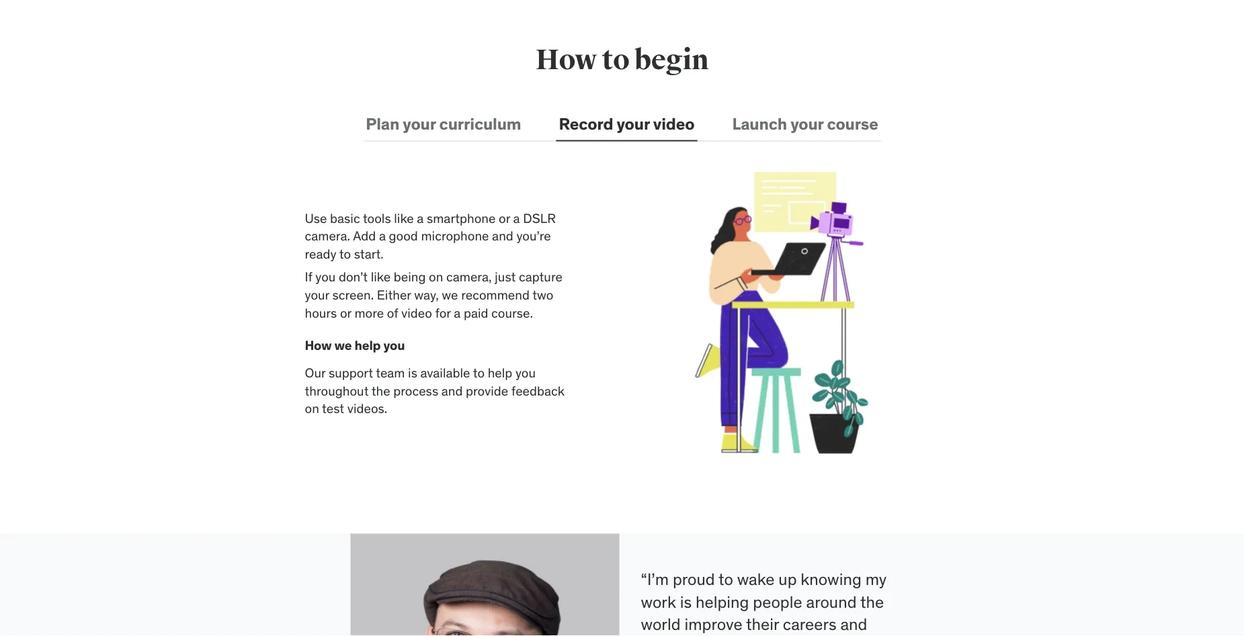 Task type: vqa. For each thing, say whether or not it's contained in the screenshot.
Apache Kafka
no



Task type: describe. For each thing, give the bounding box(es) containing it.
to left begin
[[602, 43, 630, 78]]

and inside our support team is available to help you throughout the process and provide feedback on test videos.
[[442, 383, 463, 399]]

"i'm
[[641, 570, 669, 590]]

more
[[355, 305, 384, 321]]

use basic tools like a smartphone or a dslr camera. add a good microphone and you're ready to start.
[[305, 210, 556, 262]]

launch your course
[[733, 114, 879, 134]]

hours
[[305, 305, 337, 321]]

camera,
[[447, 269, 492, 285]]

1 vertical spatial we
[[335, 337, 352, 354]]

a inside if you don't like being on camera, just capture your screen. either way, we recommend two hours or more of video for a paid course.
[[454, 305, 461, 321]]

a right add at the top left of page
[[379, 228, 386, 244]]

how we help you
[[305, 337, 405, 354]]

how to begin
[[536, 43, 709, 78]]

how for how we help you
[[305, 337, 332, 354]]

team
[[376, 365, 405, 381]]

screen.
[[333, 287, 374, 303]]

our
[[305, 365, 326, 381]]

launch
[[733, 114, 787, 134]]

a up good
[[417, 210, 424, 226]]

1 vertical spatial you
[[384, 337, 405, 354]]

around
[[807, 593, 857, 613]]

we inside if you don't like being on camera, just capture your screen. either way, we recommend two hours or more of video for a paid course.
[[442, 287, 458, 303]]

you inside our support team is available to help you throughout the process and provide feedback on test videos.
[[516, 365, 536, 381]]

to inside "i'm proud to wake up knowing my work is helping people around the world improve their careers a
[[719, 570, 734, 590]]

record your video
[[559, 114, 695, 134]]

your for record
[[617, 114, 650, 134]]

of
[[387, 305, 398, 321]]

plan your curriculum button
[[363, 108, 524, 140]]

provide
[[466, 383, 509, 399]]

process
[[394, 383, 439, 399]]

available
[[421, 365, 470, 381]]

record your video button
[[556, 108, 698, 140]]

record
[[559, 114, 614, 134]]

proud
[[673, 570, 715, 590]]

people
[[753, 593, 803, 613]]

if
[[305, 269, 312, 285]]

two
[[533, 287, 554, 303]]

0 vertical spatial help
[[355, 337, 381, 354]]

our support team is available to help you throughout the process and provide feedback on test videos.
[[305, 365, 565, 417]]

either
[[377, 287, 411, 303]]

to inside our support team is available to help you throughout the process and provide feedback on test videos.
[[473, 365, 485, 381]]

course
[[827, 114, 879, 134]]

capture
[[519, 269, 563, 285]]

wake
[[737, 570, 775, 590]]

you're
[[517, 228, 551, 244]]

launch your course button
[[730, 108, 881, 140]]

is inside "i'm proud to wake up knowing my work is helping people around the world improve their careers a
[[680, 593, 692, 613]]

how for how to begin
[[536, 43, 597, 78]]

my
[[866, 570, 887, 590]]

course.
[[492, 305, 533, 321]]

your for launch
[[791, 114, 824, 134]]



Task type: locate. For each thing, give the bounding box(es) containing it.
1 horizontal spatial we
[[442, 287, 458, 303]]

2 horizontal spatial you
[[516, 365, 536, 381]]

is down proud
[[680, 593, 692, 613]]

improve
[[685, 615, 743, 635]]

recommend
[[461, 287, 530, 303]]

1 vertical spatial or
[[340, 305, 352, 321]]

or left dslr
[[499, 210, 510, 226]]

you
[[316, 269, 336, 285], [384, 337, 405, 354], [516, 365, 536, 381]]

is up process
[[408, 365, 418, 381]]

start.
[[354, 246, 384, 262]]

you up feedback
[[516, 365, 536, 381]]

a
[[417, 210, 424, 226], [513, 210, 520, 226], [379, 228, 386, 244], [454, 305, 461, 321]]

your for plan
[[403, 114, 436, 134]]

plan your curriculum
[[366, 114, 522, 134]]

to inside use basic tools like a smartphone or a dslr camera. add a good microphone and you're ready to start.
[[339, 246, 351, 262]]

microphone
[[421, 228, 489, 244]]

0 horizontal spatial help
[[355, 337, 381, 354]]

tab list containing plan your curriculum
[[363, 108, 881, 141]]

world
[[641, 615, 681, 635]]

the down my
[[861, 593, 884, 613]]

0 vertical spatial the
[[372, 383, 390, 399]]

like inside use basic tools like a smartphone or a dslr camera. add a good microphone and you're ready to start.
[[394, 210, 414, 226]]

you up team at the bottom of the page
[[384, 337, 405, 354]]

and left you're
[[492, 228, 514, 244]]

1 horizontal spatial video
[[653, 114, 695, 134]]

how
[[536, 43, 597, 78], [305, 337, 332, 354]]

1 horizontal spatial on
[[429, 269, 443, 285]]

0 horizontal spatial the
[[372, 383, 390, 399]]

1 vertical spatial how
[[305, 337, 332, 354]]

is
[[408, 365, 418, 381], [680, 593, 692, 613]]

"i'm proud to wake up knowing my work is helping people around the world improve their careers a
[[641, 570, 905, 637]]

a right for
[[454, 305, 461, 321]]

and down "available"
[[442, 383, 463, 399]]

0 vertical spatial like
[[394, 210, 414, 226]]

your up hours
[[305, 287, 329, 303]]

support
[[329, 365, 373, 381]]

your right record
[[617, 114, 650, 134]]

or inside if you don't like being on camera, just capture your screen. either way, we recommend two hours or more of video for a paid course.
[[340, 305, 352, 321]]

you inside if you don't like being on camera, just capture your screen. either way, we recommend two hours or more of video for a paid course.
[[316, 269, 336, 285]]

1 vertical spatial help
[[488, 365, 513, 381]]

0 vertical spatial or
[[499, 210, 510, 226]]

0 vertical spatial you
[[316, 269, 336, 285]]

1 vertical spatial is
[[680, 593, 692, 613]]

0 vertical spatial is
[[408, 365, 418, 381]]

videos.
[[347, 401, 388, 417]]

0 horizontal spatial on
[[305, 401, 319, 417]]

0 horizontal spatial and
[[442, 383, 463, 399]]

1 horizontal spatial like
[[394, 210, 414, 226]]

0 vertical spatial video
[[653, 114, 695, 134]]

ready
[[305, 246, 337, 262]]

on left test
[[305, 401, 319, 417]]

you right if
[[316, 269, 336, 285]]

0 horizontal spatial you
[[316, 269, 336, 285]]

help up support
[[355, 337, 381, 354]]

2 vertical spatial you
[[516, 365, 536, 381]]

0 horizontal spatial how
[[305, 337, 332, 354]]

helping
[[696, 593, 749, 613]]

knowing
[[801, 570, 862, 590]]

your left course
[[791, 114, 824, 134]]

good
[[389, 228, 418, 244]]

we up for
[[442, 287, 458, 303]]

work
[[641, 593, 676, 613]]

if you don't like being on camera, just capture your screen. either way, we recommend two hours or more of video for a paid course.
[[305, 269, 563, 321]]

on up way,
[[429, 269, 443, 285]]

like for don't
[[371, 269, 391, 285]]

basic
[[330, 210, 360, 226]]

like for tools
[[394, 210, 414, 226]]

careers
[[783, 615, 837, 635]]

1 vertical spatial video
[[401, 305, 432, 321]]

for
[[435, 305, 451, 321]]

1 vertical spatial and
[[442, 383, 463, 399]]

1 horizontal spatial how
[[536, 43, 597, 78]]

use
[[305, 210, 327, 226]]

your right the plan
[[403, 114, 436, 134]]

video
[[653, 114, 695, 134], [401, 305, 432, 321]]

smartphone
[[427, 210, 496, 226]]

1 horizontal spatial the
[[861, 593, 884, 613]]

up
[[779, 570, 797, 590]]

curriculum
[[440, 114, 522, 134]]

0 vertical spatial and
[[492, 228, 514, 244]]

1 vertical spatial on
[[305, 401, 319, 417]]

add
[[353, 228, 376, 244]]

and inside use basic tools like a smartphone or a dslr camera. add a good microphone and you're ready to start.
[[492, 228, 514, 244]]

begin
[[635, 43, 709, 78]]

throughout
[[305, 383, 369, 399]]

video down begin
[[653, 114, 695, 134]]

your inside button
[[617, 114, 650, 134]]

don't
[[339, 269, 368, 285]]

on inside our support team is available to help you throughout the process and provide feedback on test videos.
[[305, 401, 319, 417]]

0 horizontal spatial we
[[335, 337, 352, 354]]

0 vertical spatial how
[[536, 43, 597, 78]]

0 vertical spatial on
[[429, 269, 443, 285]]

feedback
[[512, 383, 565, 399]]

to
[[602, 43, 630, 78], [339, 246, 351, 262], [473, 365, 485, 381], [719, 570, 734, 590]]

1 horizontal spatial and
[[492, 228, 514, 244]]

tools
[[363, 210, 391, 226]]

help
[[355, 337, 381, 354], [488, 365, 513, 381]]

the down team at the bottom of the page
[[372, 383, 390, 399]]

being
[[394, 269, 426, 285]]

is inside our support team is available to help you throughout the process and provide feedback on test videos.
[[408, 365, 418, 381]]

tab list
[[363, 108, 881, 141]]

we up support
[[335, 337, 352, 354]]

the inside our support team is available to help you throughout the process and provide feedback on test videos.
[[372, 383, 390, 399]]

to up the provide
[[473, 365, 485, 381]]

or
[[499, 210, 510, 226], [340, 305, 352, 321]]

1 horizontal spatial is
[[680, 593, 692, 613]]

0 vertical spatial we
[[442, 287, 458, 303]]

a left dslr
[[513, 210, 520, 226]]

video inside if you don't like being on camera, just capture your screen. either way, we recommend two hours or more of video for a paid course.
[[401, 305, 432, 321]]

test
[[322, 401, 344, 417]]

the inside "i'm proud to wake up knowing my work is helping people around the world improve their careers a
[[861, 593, 884, 613]]

on inside if you don't like being on camera, just capture your screen. either way, we recommend two hours or more of video for a paid course.
[[429, 269, 443, 285]]

like up good
[[394, 210, 414, 226]]

0 horizontal spatial video
[[401, 305, 432, 321]]

dslr
[[523, 210, 556, 226]]

1 horizontal spatial you
[[384, 337, 405, 354]]

1 horizontal spatial help
[[488, 365, 513, 381]]

or down screen.
[[340, 305, 352, 321]]

the
[[372, 383, 390, 399], [861, 593, 884, 613]]

to up helping at the bottom right
[[719, 570, 734, 590]]

how up our
[[305, 337, 332, 354]]

help inside our support team is available to help you throughout the process and provide feedback on test videos.
[[488, 365, 513, 381]]

plan
[[366, 114, 400, 134]]

we
[[442, 287, 458, 303], [335, 337, 352, 354]]

to left start. on the top left
[[339, 246, 351, 262]]

like up either
[[371, 269, 391, 285]]

and
[[492, 228, 514, 244], [442, 383, 463, 399]]

video inside button
[[653, 114, 695, 134]]

1 vertical spatial the
[[861, 593, 884, 613]]

0 horizontal spatial or
[[340, 305, 352, 321]]

on
[[429, 269, 443, 285], [305, 401, 319, 417]]

their
[[746, 615, 779, 635]]

0 horizontal spatial is
[[408, 365, 418, 381]]

1 horizontal spatial or
[[499, 210, 510, 226]]

how up record
[[536, 43, 597, 78]]

way,
[[414, 287, 439, 303]]

video down way,
[[401, 305, 432, 321]]

paid
[[464, 305, 489, 321]]

help up the provide
[[488, 365, 513, 381]]

1 vertical spatial like
[[371, 269, 391, 285]]

your inside if you don't like being on camera, just capture your screen. either way, we recommend two hours or more of video for a paid course.
[[305, 287, 329, 303]]

or inside use basic tools like a smartphone or a dslr camera. add a good microphone and you're ready to start.
[[499, 210, 510, 226]]

0 horizontal spatial like
[[371, 269, 391, 285]]

like inside if you don't like being on camera, just capture your screen. either way, we recommend two hours or more of video for a paid course.
[[371, 269, 391, 285]]

like
[[394, 210, 414, 226], [371, 269, 391, 285]]

your
[[403, 114, 436, 134], [617, 114, 650, 134], [791, 114, 824, 134], [305, 287, 329, 303]]

just
[[495, 269, 516, 285]]

camera.
[[305, 228, 350, 244]]



